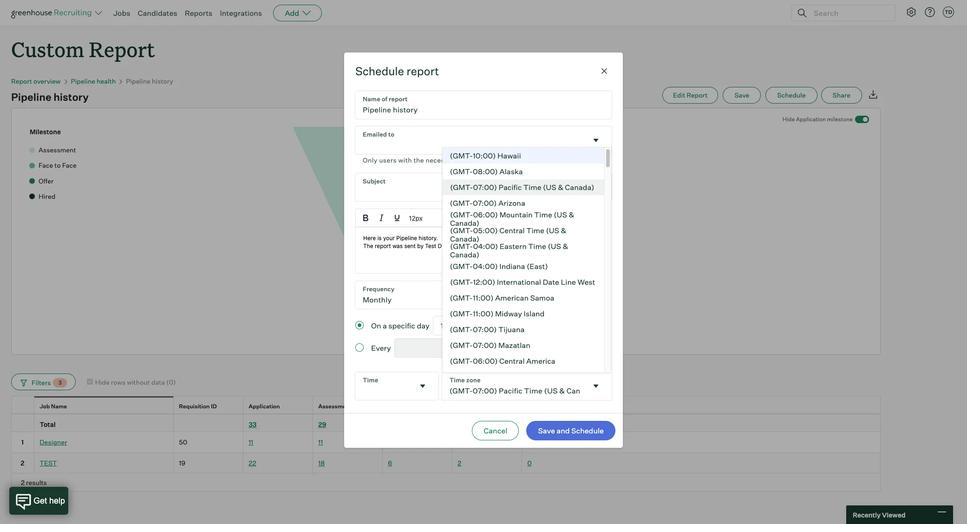Task type: vqa. For each thing, say whether or not it's contained in the screenshot.
Toggle flyout icon
yes



Task type: locate. For each thing, give the bounding box(es) containing it.
3 07:00) from the top
[[473, 325, 497, 334]]

(gmt- inside (gmt-11:00) american samoa option
[[450, 293, 473, 303]]

2 toolbar from the left
[[520, 209, 556, 227]]

07:00) for mazatlan
[[473, 341, 497, 350]]

pipeline history right health
[[126, 77, 173, 85]]

cell
[[453, 432, 523, 453]]

download image
[[868, 89, 880, 100]]

0 horizontal spatial report
[[407, 64, 439, 78]]

1 horizontal spatial pipeline history
[[126, 77, 173, 85]]

1 vertical spatial central
[[500, 356, 525, 366]]

None text field
[[363, 139, 367, 151], [356, 173, 612, 201], [395, 339, 469, 357], [442, 372, 588, 400], [363, 139, 367, 151], [356, 173, 612, 201], [395, 339, 469, 357], [442, 372, 588, 400]]

(gmt- inside (gmt-07:00) pacific time (us & canada) option
[[450, 183, 473, 192]]

pacific
[[499, 183, 522, 192]]

0 vertical spatial report
[[89, 35, 155, 63]]

1 the from the left
[[414, 156, 424, 164]]

(gmt-
[[450, 151, 473, 160], [450, 167, 473, 176], [450, 183, 473, 192], [450, 198, 473, 208], [450, 210, 473, 219], [450, 226, 473, 235], [450, 242, 473, 251], [450, 262, 473, 271], [450, 277, 473, 287], [450, 293, 473, 303], [450, 309, 473, 318], [450, 325, 473, 334], [450, 341, 473, 350], [450, 356, 473, 366], [450, 372, 473, 382]]

(gmt- inside (gmt-07:00) tijuana option
[[450, 325, 473, 334]]

cancel
[[484, 426, 508, 435]]

10 (gmt- from the top
[[450, 293, 473, 303]]

schedule
[[356, 64, 404, 78], [778, 91, 806, 99], [572, 426, 604, 435]]

3 0 from the top
[[528, 459, 532, 467]]

schedule button
[[766, 87, 818, 104]]

1 horizontal spatial 11
[[319, 439, 323, 446]]

2 results
[[21, 479, 47, 487]]

04:00) down 05:00) at the top of the page
[[473, 242, 499, 251]]

filter image
[[19, 379, 27, 387]]

2 row from the top
[[11, 414, 881, 432]]

11:00) inside "option"
[[473, 309, 494, 318]]

0 link for 18
[[528, 459, 532, 467]]

2 horizontal spatial report
[[687, 91, 708, 99]]

0 vertical spatial 11:00)
[[473, 293, 494, 303]]

international
[[497, 277, 542, 287]]

time up (gmt-04:00) eastern time (us & canada) option
[[527, 226, 545, 235]]

1 vertical spatial 11:00)
[[473, 309, 494, 318]]

04:00)
[[473, 242, 499, 251], [473, 262, 499, 271]]

07:00) for arizona
[[473, 198, 497, 208]]

(gmt- inside option
[[450, 356, 473, 366]]

time down "(gmt-08:00) alaska" option
[[524, 183, 542, 192]]

1 vertical spatial save
[[539, 426, 555, 435]]

arizona
[[499, 198, 526, 208]]

2 vertical spatial schedule
[[572, 426, 604, 435]]

table
[[11, 396, 881, 492]]

1 06:00) from the top
[[473, 210, 498, 219]]

(us down full
[[544, 183, 557, 192]]

9 (gmt- from the top
[[450, 277, 473, 287]]

07:00) inside option
[[473, 341, 497, 350]]

0 vertical spatial application
[[797, 116, 827, 123]]

2 for 2 results
[[21, 479, 25, 487]]

td button
[[944, 7, 955, 18]]

07:00) up (gmt-07:00) mazatlan
[[473, 325, 497, 334]]

(gmt- for (gmt-10:00) hawaii
[[450, 151, 473, 160]]

candidates link
[[138, 8, 177, 18]]

1 horizontal spatial the
[[526, 156, 537, 164]]

eastern
[[500, 242, 527, 251]]

(gmt-07:00) mazatlan
[[450, 341, 531, 350]]

0 horizontal spatial the
[[414, 156, 424, 164]]

1
[[21, 439, 24, 446]]

12 (gmt- from the top
[[450, 325, 473, 334]]

save and schedule button
[[527, 421, 616, 441]]

toolbar
[[468, 209, 520, 227], [520, 209, 556, 227], [556, 209, 591, 227]]

Only users with the necessary permissions will see the full report field
[[356, 126, 612, 166]]

every
[[371, 343, 391, 353]]

Search text field
[[812, 6, 888, 20]]

tijuana
[[499, 325, 525, 334]]

designer
[[40, 439, 67, 446]]

2 inside cell
[[21, 459, 24, 467]]

2 0 link from the top
[[528, 439, 532, 446]]

(gmt-05:00) central time (us & canada) option
[[443, 226, 605, 244]]

central up eastern
[[500, 226, 525, 235]]

time right mountain
[[535, 210, 553, 219]]

0 horizontal spatial pipeline
[[11, 91, 51, 103]]

hide
[[783, 116, 796, 123]]

(gmt-07:00) tijuana
[[450, 325, 525, 334]]

4 07:00) from the top
[[473, 341, 497, 350]]

the right with
[[414, 156, 424, 164]]

1 horizontal spatial report
[[550, 156, 570, 164]]

(gmt- for (gmt-07:00) tijuana
[[450, 325, 473, 334]]

&
[[558, 183, 564, 192], [569, 210, 575, 219], [561, 226, 567, 235], [563, 242, 569, 251]]

2 11:00) from the top
[[473, 309, 494, 318]]

central inside (gmt-07:00) arizona (gmt-06:00) mountain time (us & canada) (gmt-05:00) central time (us & canada) (gmt-04:00) eastern time (us & canada) (gmt-04:00) indiana (east)
[[500, 226, 525, 235]]

07:00) inside (gmt-07:00) arizona (gmt-06:00) mountain time (us & canada) (gmt-05:00) central time (us & canada) (gmt-04:00) eastern time (us & canada) (gmt-04:00) indiana (east)
[[473, 198, 497, 208]]

0 vertical spatial save
[[735, 91, 750, 99]]

application right hide
[[797, 116, 827, 123]]

06:00) for central
[[473, 356, 498, 366]]

6
[[388, 459, 392, 467]]

requisition
[[179, 403, 210, 410]]

2 (gmt- from the top
[[450, 167, 473, 176]]

1 vertical spatial 06:00)
[[473, 356, 498, 366]]

0 vertical spatial report
[[407, 64, 439, 78]]

report overview
[[11, 77, 61, 85]]

2 vertical spatial 0 link
[[528, 459, 532, 467]]

report inside edit report 'link'
[[687, 91, 708, 99]]

2 vertical spatial 0
[[528, 459, 532, 467]]

1 horizontal spatial schedule
[[572, 426, 604, 435]]

11 for 2nd 11 link from right
[[249, 439, 254, 446]]

4 (gmt- from the top
[[450, 198, 473, 208]]

18 link
[[319, 459, 325, 467]]

06:00) for chihuahua
[[473, 372, 498, 382]]

11:00)
[[473, 293, 494, 303], [473, 309, 494, 318]]

row group
[[11, 432, 881, 474]]

(gmt- for (gmt-07:00) mazatlan
[[450, 341, 473, 350]]

0 vertical spatial central
[[500, 226, 525, 235]]

1 0 from the top
[[528, 421, 532, 429]]

6 (gmt- from the top
[[450, 226, 473, 235]]

0 vertical spatial 0 link
[[528, 421, 532, 429]]

(gmt-04:00) indiana (east) option
[[443, 258, 605, 274]]

1 vertical spatial 0
[[528, 439, 532, 446]]

2 04:00) from the top
[[473, 262, 499, 271]]

1 vertical spatial report
[[550, 156, 570, 164]]

1 11:00) from the top
[[473, 293, 494, 303]]

2 vertical spatial 06:00)
[[473, 372, 498, 382]]

33
[[249, 421, 257, 429]]

pipeline for pipeline health link
[[71, 77, 95, 85]]

(gmt-07:00) pacific time (us & canada) option
[[443, 179, 605, 195]]

1 vertical spatial toggle flyout image
[[592, 382, 601, 391]]

0 link
[[528, 421, 532, 429], [528, 439, 532, 446], [528, 459, 532, 467]]

0 horizontal spatial pipeline history
[[11, 91, 89, 103]]

04:00) up 12:00)
[[473, 262, 499, 271]]

None field
[[356, 281, 484, 309], [434, 316, 572, 335], [395, 339, 476, 357], [356, 372, 439, 400], [442, 372, 612, 400], [356, 281, 484, 309], [434, 316, 572, 335], [395, 339, 476, 357], [442, 372, 612, 400]]

line
[[561, 277, 576, 287]]

pipeline left health
[[71, 77, 95, 85]]

2 the from the left
[[526, 156, 537, 164]]

(us up (east) at the right
[[548, 242, 562, 251]]

3 (gmt- from the top
[[450, 183, 473, 192]]

1 vertical spatial 04:00)
[[473, 262, 499, 271]]

row containing job name
[[11, 396, 881, 417]]

11 down 33 link
[[249, 439, 254, 446]]

2 central from the top
[[500, 356, 525, 366]]

(gmt-07:00) arizona option
[[443, 195, 605, 211]]

report
[[89, 35, 155, 63], [11, 77, 32, 85], [687, 91, 708, 99]]

15 (gmt- from the top
[[450, 372, 473, 382]]

None checkbox
[[87, 379, 93, 385]]

07:00) down the 08:00) at the top of page
[[473, 183, 497, 192]]

cancel button
[[472, 421, 519, 441]]

toggle flyout image inside only users with the necessary permissions will see the full report field
[[592, 136, 601, 145]]

list box
[[443, 147, 612, 524]]

(gmt-06:00) chihuahua option
[[443, 369, 605, 385]]

1 07:00) from the top
[[473, 183, 497, 192]]

2 0 from the top
[[528, 439, 532, 446]]

0 horizontal spatial application
[[249, 403, 280, 410]]

0 vertical spatial 0
[[528, 421, 532, 429]]

hide application milestone
[[783, 116, 854, 123]]

11 link down 33 link
[[249, 439, 254, 446]]

(gmt-11:00) midway island option
[[443, 306, 605, 322]]

report
[[407, 64, 439, 78], [550, 156, 570, 164]]

recently
[[854, 511, 881, 519]]

(gmt-11:00) midway island
[[450, 309, 545, 318]]

0 vertical spatial history
[[152, 77, 173, 85]]

(us
[[544, 183, 557, 192], [554, 210, 568, 219], [546, 226, 560, 235], [548, 242, 562, 251]]

1 vertical spatial history
[[54, 91, 89, 103]]

3 06:00) from the top
[[473, 372, 498, 382]]

(gmt- for (gmt-07:00) pacific time (us & canada)
[[450, 183, 473, 192]]

share button
[[822, 87, 863, 104]]

toggle flyout image
[[592, 136, 601, 145], [592, 382, 601, 391]]

(gmt-12:00) international date line west option
[[443, 274, 605, 290]]

0
[[528, 421, 532, 429], [528, 439, 532, 446], [528, 459, 532, 467]]

11 link
[[249, 439, 254, 446], [319, 439, 323, 446]]

06:00) down (gmt-06:00) central america
[[473, 372, 498, 382]]

0 horizontal spatial 11
[[249, 439, 254, 446]]

8 (gmt- from the top
[[450, 262, 473, 271]]

4 row from the top
[[11, 453, 881, 474]]

schedule report
[[356, 64, 439, 78]]

canada)
[[565, 183, 595, 192], [450, 218, 480, 228], [450, 234, 480, 244], [450, 250, 480, 259]]

pipeline down report overview link
[[11, 91, 51, 103]]

3 row from the top
[[11, 432, 881, 453]]

None text field
[[356, 91, 612, 119], [356, 281, 460, 309], [356, 372, 415, 400], [356, 91, 612, 119], [356, 281, 460, 309], [356, 372, 415, 400]]

samoa
[[531, 293, 555, 303]]

(gmt- inside (gmt-12:00) international date line west option
[[450, 277, 473, 287]]

the left full
[[526, 156, 537, 164]]

toggle flyout image
[[418, 382, 428, 391]]

(gmt-06:00) chihuahua
[[450, 372, 537, 382]]

1 row from the top
[[11, 396, 881, 417]]

schedule for schedule report
[[356, 64, 404, 78]]

application inside table
[[249, 403, 280, 410]]

0 horizontal spatial schedule
[[356, 64, 404, 78]]

0 for 11
[[528, 439, 532, 446]]

0 vertical spatial toggle flyout image
[[592, 136, 601, 145]]

full
[[538, 156, 549, 164]]

application
[[797, 116, 827, 123], [249, 403, 280, 410]]

the
[[414, 156, 424, 164], [526, 156, 537, 164]]

& inside option
[[558, 183, 564, 192]]

05:00)
[[473, 226, 498, 235]]

0 link for 11
[[528, 439, 532, 446]]

central down mazatlan
[[500, 356, 525, 366]]

1 horizontal spatial pipeline
[[71, 77, 95, 85]]

11
[[249, 439, 254, 446], [319, 439, 323, 446]]

11:00) for midway
[[473, 309, 494, 318]]

(gmt- inside (gmt-10:00) hawaii option
[[450, 151, 473, 160]]

2
[[21, 459, 24, 467], [458, 459, 462, 467], [21, 479, 25, 487]]

0 horizontal spatial save
[[539, 426, 555, 435]]

2 06:00) from the top
[[473, 356, 498, 366]]

on a specific day
[[371, 321, 430, 330]]

0 horizontal spatial 11 link
[[249, 439, 254, 446]]

2 horizontal spatial schedule
[[778, 91, 806, 99]]

07:00) down "(gmt-07:00) tijuana"
[[473, 341, 497, 350]]

save
[[735, 91, 750, 99], [539, 426, 555, 435]]

1 horizontal spatial application
[[797, 116, 827, 123]]

table containing total
[[11, 396, 881, 492]]

0 vertical spatial schedule
[[356, 64, 404, 78]]

1 horizontal spatial 11 link
[[319, 439, 323, 446]]

2 link
[[458, 459, 462, 467]]

pipeline right health
[[126, 77, 151, 85]]

0 vertical spatial 04:00)
[[473, 242, 499, 251]]

(gmt- inside "(gmt-08:00) alaska" option
[[450, 167, 473, 176]]

1 horizontal spatial report
[[89, 35, 155, 63]]

report up health
[[89, 35, 155, 63]]

3
[[58, 379, 62, 386]]

29 link
[[319, 421, 327, 429]]

(us up (gmt-04:00) eastern time (us & canada) option
[[546, 226, 560, 235]]

11 link down 29
[[319, 439, 323, 446]]

11 (gmt- from the top
[[450, 309, 473, 318]]

report left overview
[[11, 77, 32, 85]]

2 11 link from the left
[[319, 439, 323, 446]]

3 toolbar from the left
[[556, 209, 591, 227]]

mazatlan
[[499, 341, 531, 350]]

edit report link
[[663, 87, 719, 104]]

pipeline history down overview
[[11, 91, 89, 103]]

18
[[319, 459, 325, 467]]

assessment
[[319, 403, 352, 410]]

07:00) up 12px group
[[473, 198, 497, 208]]

1 central from the top
[[500, 226, 525, 235]]

11:00) up "(gmt-07:00) tijuana"
[[473, 309, 494, 318]]

add button
[[273, 5, 322, 21]]

1 vertical spatial 0 link
[[528, 439, 532, 446]]

integrations
[[220, 8, 262, 18]]

2 11 from the left
[[319, 439, 323, 446]]

11:00) down 12:00)
[[473, 293, 494, 303]]

06:00) down (gmt-07:00) mazatlan
[[473, 356, 498, 366]]

(gmt-12:00) international date line west
[[450, 277, 596, 287]]

14 (gmt- from the top
[[450, 356, 473, 366]]

and
[[557, 426, 570, 435]]

row
[[11, 396, 881, 417], [11, 414, 881, 432], [11, 432, 881, 453], [11, 453, 881, 474]]

2 vertical spatial report
[[687, 91, 708, 99]]

1 (gmt- from the top
[[450, 151, 473, 160]]

(gmt- inside (gmt-06:00) chihuahua option
[[450, 372, 473, 382]]

(gmt-10:00) hawaii
[[450, 151, 522, 160]]

4 column header from the left
[[453, 415, 523, 432]]

1 vertical spatial application
[[249, 403, 280, 410]]

3 0 link from the top
[[528, 459, 532, 467]]

11:00) inside option
[[473, 293, 494, 303]]

(gmt- inside "option"
[[450, 309, 473, 318]]

1 vertical spatial schedule
[[778, 91, 806, 99]]

07:00) for tijuana
[[473, 325, 497, 334]]

row containing 2
[[11, 453, 881, 474]]

1 vertical spatial report
[[11, 77, 32, 85]]

time inside option
[[524, 183, 542, 192]]

0 vertical spatial pipeline history
[[126, 77, 173, 85]]

1 11 from the left
[[249, 439, 254, 446]]

alaska
[[500, 167, 524, 176]]

row containing 1
[[11, 432, 881, 453]]

total column header
[[34, 415, 174, 432]]

2 horizontal spatial pipeline
[[126, 77, 151, 85]]

11 down 29
[[319, 439, 323, 446]]

none field toggle flyout
[[356, 372, 439, 400]]

application up 33 in the bottom of the page
[[249, 403, 280, 410]]

06:00) up 05:00) at the top of the page
[[473, 210, 498, 219]]

2 07:00) from the top
[[473, 198, 497, 208]]

2 for "2" cell
[[21, 459, 24, 467]]

(gmt- inside (gmt-07:00) mazatlan option
[[450, 341, 473, 350]]

(gmt-07:00) pacific time (us & canada)
[[450, 183, 595, 192]]

1 horizontal spatial save
[[735, 91, 750, 99]]

10:00)
[[473, 151, 496, 160]]

column header
[[11, 415, 34, 432], [174, 415, 244, 432], [383, 415, 453, 432], [453, 415, 523, 432]]

33 link
[[249, 421, 257, 429]]

milestone
[[30, 128, 61, 136]]

(gmt-10:00) hawaii option
[[443, 148, 605, 164]]

(gmt- for (gmt-06:00) chihuahua
[[450, 372, 473, 382]]

pipeline health link
[[71, 77, 116, 85]]

0 vertical spatial 06:00)
[[473, 210, 498, 219]]

close modal icon image
[[599, 65, 610, 77]]

report right 'edit' at the top of page
[[687, 91, 708, 99]]

13 (gmt- from the top
[[450, 341, 473, 350]]



Task type: describe. For each thing, give the bounding box(es) containing it.
1 vertical spatial pipeline history
[[11, 91, 89, 103]]

add
[[285, 8, 299, 18]]

report for custom report
[[89, 35, 155, 63]]

4 cell
[[383, 432, 453, 453]]

test link
[[40, 459, 57, 467]]

report inside field
[[550, 156, 570, 164]]

canada) inside (gmt-07:00) pacific time (us & canada) option
[[565, 183, 595, 192]]

1 toolbar from the left
[[468, 209, 520, 227]]

1 11 link from the left
[[249, 439, 254, 446]]

date
[[543, 277, 560, 287]]

5 (gmt- from the top
[[450, 210, 473, 219]]

(east)
[[527, 262, 549, 271]]

milestone
[[828, 116, 854, 123]]

permissions
[[460, 156, 500, 164]]

12px group
[[356, 209, 612, 227]]

2 cell
[[11, 453, 34, 474]]

0 horizontal spatial history
[[54, 91, 89, 103]]

day
[[417, 321, 430, 330]]

job name
[[40, 403, 67, 410]]

08:00)
[[473, 167, 499, 176]]

(gmt-08:00) alaska
[[450, 167, 524, 176]]

results
[[26, 479, 47, 487]]

save and schedule
[[539, 426, 604, 435]]

pipeline history link
[[126, 77, 173, 85]]

west
[[578, 277, 596, 287]]

share
[[833, 91, 851, 99]]

necessary
[[426, 156, 459, 164]]

td
[[946, 9, 953, 15]]

1 horizontal spatial history
[[152, 77, 173, 85]]

(gmt- for (gmt-08:00) alaska
[[450, 167, 473, 176]]

specific
[[389, 321, 416, 330]]

list box containing (gmt-10:00) hawaii
[[443, 147, 612, 524]]

designer link
[[40, 439, 67, 446]]

(gmt-06:00) central america
[[450, 356, 556, 366]]

candidates
[[138, 8, 177, 18]]

will
[[501, 156, 512, 164]]

22
[[249, 459, 256, 467]]

health
[[97, 77, 116, 85]]

save and schedule this report to revisit it! element
[[724, 87, 766, 104]]

pipeline for pipeline history "link"
[[126, 77, 151, 85]]

1 cell
[[11, 432, 34, 453]]

(gmt-07:00) mazatlan option
[[443, 337, 605, 353]]

(us up (gmt-05:00) central time (us & canada) 'option'
[[554, 210, 568, 219]]

midway
[[496, 309, 523, 318]]

report for edit report
[[687, 91, 708, 99]]

custom
[[11, 35, 84, 63]]

11:00) for american
[[473, 293, 494, 303]]

configure image
[[907, 7, 918, 18]]

(gmt- for (gmt-07:00) arizona (gmt-06:00) mountain time (us & canada) (gmt-05:00) central time (us & canada) (gmt-04:00) eastern time (us & canada) (gmt-04:00) indiana (east)
[[450, 198, 473, 208]]

test
[[40, 459, 57, 467]]

report overview link
[[11, 77, 61, 85]]

indiana
[[500, 262, 526, 271]]

schedule for schedule
[[778, 91, 806, 99]]

integrations link
[[220, 8, 262, 18]]

total
[[40, 421, 56, 429]]

on
[[371, 321, 381, 330]]

id
[[211, 403, 217, 410]]

0 horizontal spatial report
[[11, 77, 32, 85]]

0 for 18
[[528, 459, 532, 467]]

edit
[[674, 91, 686, 99]]

(gmt-06:00) mountain time (us & canada) option
[[443, 210, 605, 228]]

12px button
[[405, 210, 466, 226]]

jobs
[[113, 8, 130, 18]]

(gmt-06:00) central america option
[[443, 353, 605, 369]]

american
[[496, 293, 529, 303]]

mountain
[[500, 210, 533, 219]]

7 (gmt- from the top
[[450, 242, 473, 251]]

recently viewed
[[854, 511, 906, 519]]

06:00) inside (gmt-07:00) arizona (gmt-06:00) mountain time (us & canada) (gmt-05:00) central time (us & canada) (gmt-04:00) eastern time (us & canada) (gmt-04:00) indiana (east)
[[473, 210, 498, 219]]

users
[[379, 156, 397, 164]]

(gmt-11:00) american samoa
[[450, 293, 555, 303]]

only users with the necessary permissions will see the full report
[[363, 156, 570, 164]]

reports link
[[185, 8, 213, 18]]

22 link
[[249, 459, 256, 467]]

1 0 link from the top
[[528, 421, 532, 429]]

(gmt-07:00) arizona (gmt-06:00) mountain time (us & canada) (gmt-05:00) central time (us & canada) (gmt-04:00) eastern time (us & canada) (gmt-04:00) indiana (east)
[[450, 198, 575, 271]]

(gmt-11:00) american samoa option
[[443, 290, 605, 306]]

12:00)
[[473, 277, 496, 287]]

island
[[524, 309, 545, 318]]

greenhouse recruiting image
[[11, 7, 95, 19]]

(gmt-07:00) tijuana option
[[443, 322, 605, 337]]

(gmt-08:00) alaska option
[[443, 164, 605, 179]]

(gmt- for (gmt-06:00) central america
[[450, 356, 473, 366]]

3 column header from the left
[[383, 415, 453, 432]]

11 for first 11 link from the right
[[319, 439, 323, 446]]

(gmt- for (gmt-11:00) american samoa
[[450, 293, 473, 303]]

row group containing 1
[[11, 432, 881, 474]]

see
[[514, 156, 525, 164]]

save button
[[724, 87, 762, 104]]

edit report
[[674, 91, 708, 99]]

6 link
[[388, 459, 392, 467]]

name
[[51, 403, 67, 410]]

2 column header from the left
[[174, 415, 244, 432]]

td button
[[942, 5, 957, 20]]

viewed
[[883, 511, 906, 519]]

save for save
[[735, 91, 750, 99]]

jobs link
[[113, 8, 130, 18]]

(gmt- for (gmt-11:00) midway island
[[450, 309, 473, 318]]

a
[[383, 321, 387, 330]]

1 04:00) from the top
[[473, 242, 499, 251]]

save for save and schedule
[[539, 426, 555, 435]]

50
[[179, 439, 187, 446]]

hawaii
[[498, 151, 522, 160]]

(gmt-04:00) eastern time (us & canada) option
[[443, 242, 605, 259]]

12px toolbar
[[356, 209, 468, 227]]

(us inside option
[[544, 183, 557, 192]]

time up (east) at the right
[[529, 242, 547, 251]]

1 column header from the left
[[11, 415, 34, 432]]

29
[[319, 421, 327, 429]]

central inside option
[[500, 356, 525, 366]]

19
[[179, 459, 186, 467]]

chihuahua
[[500, 372, 537, 382]]

07:00) for pacific
[[473, 183, 497, 192]]

row containing total
[[11, 414, 881, 432]]

pipeline health
[[71, 77, 116, 85]]

(gmt- for (gmt-12:00) international date line west
[[450, 277, 473, 287]]

overview
[[34, 77, 61, 85]]

12px
[[409, 214, 423, 222]]

custom report
[[11, 35, 155, 63]]



